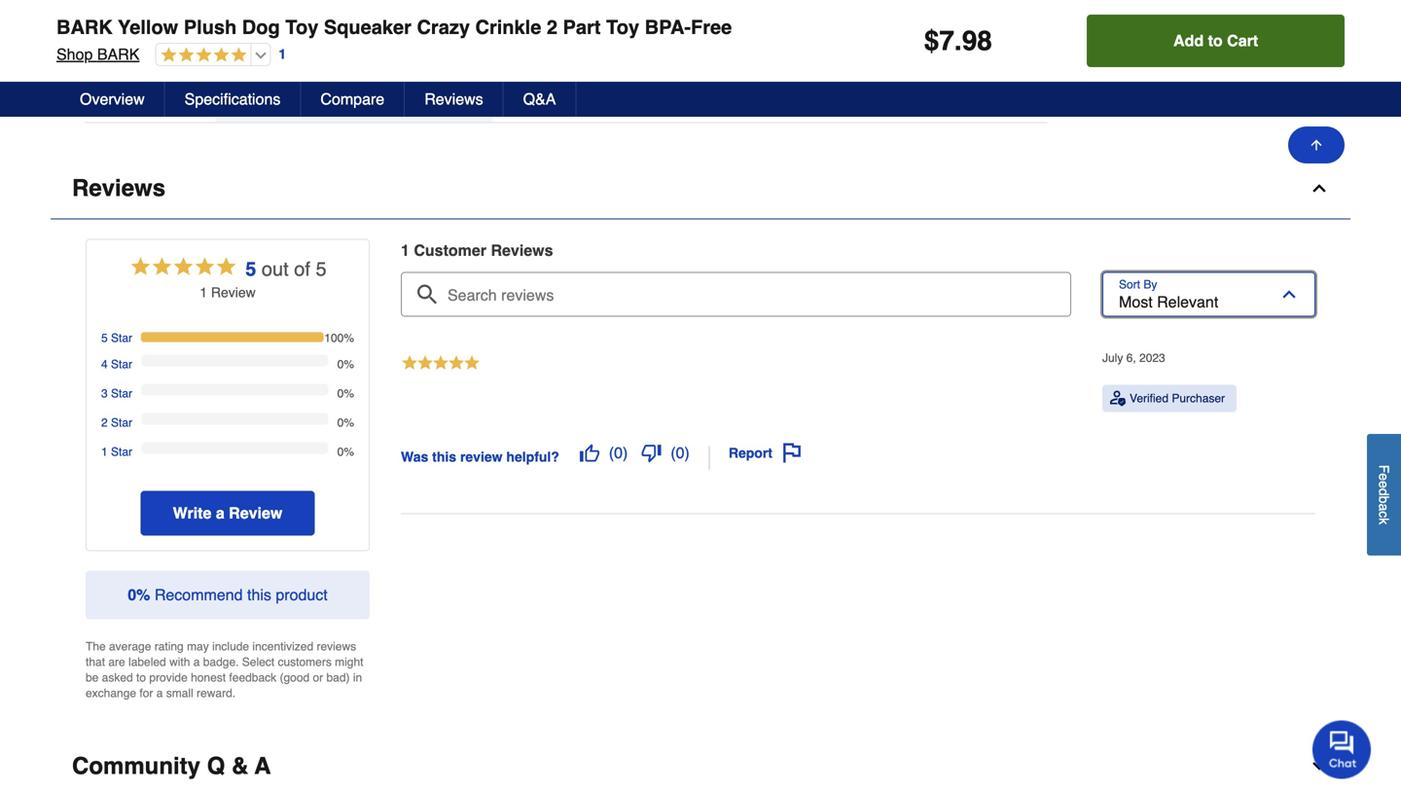 Task type: describe. For each thing, give the bounding box(es) containing it.
(good
[[280, 671, 310, 685]]

f e e d b a c k
[[1377, 465, 1393, 525]]

2 star
[[101, 416, 132, 430]]

report button
[[722, 437, 809, 470]]

reviews for reviews button to the top
[[425, 90, 484, 108]]

add
[[1174, 32, 1204, 50]]

part
[[563, 16, 601, 38]]

verified purchaser icon image
[[1111, 391, 1126, 406]]

rating
[[155, 640, 184, 654]]

toy for second plush dog toy cell from the right
[[628, 24, 652, 42]]

1 vertical spatial 2
[[101, 416, 108, 430]]

1 for 1
[[279, 46, 286, 62]]

july 6, 2023
[[1103, 351, 1166, 365]]

chat invite button image
[[1313, 720, 1373, 779]]

2 horizontal spatial 5
[[316, 258, 327, 280]]

d
[[1377, 488, 1393, 496]]

100%
[[325, 331, 354, 345]]

yellow
[[118, 16, 178, 38]]

0 for 'thumb up' image
[[614, 444, 623, 462]]

dog for 1st plush dog toy cell from the right
[[872, 24, 901, 42]]

0 % recommend this product
[[128, 586, 328, 604]]

plush for 1st plush dog toy cell from the right
[[829, 24, 868, 42]]

%
[[136, 586, 150, 604]]

community q & a
[[72, 753, 271, 780]]

labeled
[[129, 656, 166, 669]]

1 inside 5 out of 5 1 review
[[200, 285, 207, 300]]

7
[[940, 25, 955, 56]]

recommend
[[155, 586, 243, 604]]

3 plush dog toy cell from the left
[[829, 23, 990, 43]]

2 cell from the left
[[552, 83, 712, 103]]

plush for second plush dog toy cell from the right
[[552, 24, 591, 42]]

incentivized
[[253, 640, 314, 654]]

asked
[[102, 671, 133, 685]]

toy for 1st plush dog toy cell from the right
[[905, 24, 929, 42]]

6,
[[1127, 351, 1137, 365]]

was
[[401, 449, 429, 465]]

star for 1 star
[[111, 445, 132, 459]]

q&a
[[523, 90, 556, 108]]

write
[[173, 504, 212, 522]]

compare button
[[301, 82, 405, 117]]

for
[[140, 687, 153, 700]]

be
[[86, 671, 99, 685]]

) for 'thumb up' image
[[623, 444, 628, 462]]

shop
[[56, 45, 93, 63]]

1 for 1 customer review s
[[401, 241, 410, 259]]

) for "thumb down" icon
[[685, 444, 690, 462]]

plush right name
[[184, 16, 237, 38]]

.
[[955, 25, 963, 56]]

f
[[1377, 465, 1393, 473]]

verified
[[1130, 392, 1169, 405]]

the
[[86, 640, 106, 654]]

write a review button
[[141, 491, 315, 536]]

0 horizontal spatial this
[[247, 586, 272, 604]]

crinkle
[[476, 16, 542, 38]]

yes image for 2nd cell from left
[[552, 83, 567, 98]]

community q & a button
[[51, 736, 1351, 792]]

2 e from the top
[[1377, 481, 1393, 488]]

k
[[1377, 518, 1393, 525]]

bark yellow plush dog toy squeaker crazy crinkle 2 part toy bpa-free
[[56, 16, 732, 38]]

cart
[[1228, 32, 1259, 50]]

compare
[[321, 90, 385, 108]]

small
[[166, 687, 193, 700]]

0 vertical spatial reviews button
[[405, 82, 504, 117]]

1 star
[[101, 445, 132, 459]]

0 horizontal spatial squeaker
[[85, 83, 155, 101]]

provide
[[149, 671, 188, 685]]

a right for
[[156, 687, 163, 700]]

overview
[[80, 90, 145, 108]]

to inside button
[[1209, 32, 1224, 50]]

bpa-
[[645, 16, 691, 38]]

( 0 ) for 'thumb up' image
[[609, 444, 628, 462]]

( for "thumb down" icon
[[671, 444, 676, 462]]

add to cart
[[1174, 32, 1259, 50]]

out
[[262, 258, 289, 280]]

plush dog toy for second plush dog toy cell from the right
[[552, 24, 652, 42]]

honest
[[191, 671, 226, 685]]

exchange
[[86, 687, 136, 700]]

star for 3 star
[[111, 387, 132, 400]]

thumb up image
[[580, 443, 599, 463]]

write a review
[[173, 504, 283, 522]]

may
[[187, 640, 209, 654]]

series
[[85, 24, 131, 42]]

$ 7 . 98
[[925, 25, 993, 56]]

a
[[255, 753, 271, 780]]

s
[[545, 241, 553, 259]]

f e e d b a c k button
[[1368, 434, 1402, 556]]

the average rating may include incentivized reviews that are labeled with a badge. select customers might be asked to provide honest feedback (good or bad) in exchange for a small reward.
[[86, 640, 364, 700]]

purchaser
[[1173, 392, 1226, 405]]

feedback
[[229, 671, 277, 685]]

might
[[335, 656, 364, 669]]

select
[[242, 656, 275, 669]]

customer
[[414, 241, 487, 259]]

0 vertical spatial this
[[432, 449, 457, 465]]

1 horizontal spatial 2
[[547, 16, 558, 38]]

in
[[353, 671, 362, 685]]

flag image
[[783, 443, 802, 463]]

product
[[276, 586, 328, 604]]

shop bark
[[56, 45, 140, 63]]

a down the may
[[193, 656, 200, 669]]

1 customer review s
[[401, 241, 553, 259]]

2023
[[1140, 351, 1166, 365]]

1 vertical spatial reviews button
[[51, 158, 1351, 219]]

$
[[925, 25, 940, 56]]

1 cell from the left
[[274, 83, 435, 103]]

3 cell from the left
[[829, 83, 990, 103]]

specifications
[[185, 90, 281, 108]]

5 star
[[101, 331, 132, 345]]

3 star
[[101, 387, 132, 400]]

review for customer
[[491, 241, 545, 259]]

5 for star
[[101, 331, 108, 345]]



Task type: locate. For each thing, give the bounding box(es) containing it.
98
[[963, 25, 993, 56]]

series name
[[85, 24, 178, 42]]

cell down $
[[829, 83, 990, 103]]

2
[[547, 16, 558, 38], [101, 416, 108, 430]]

e up b
[[1377, 481, 1393, 488]]

plush dog toy for 3rd plush dog toy cell from the right
[[274, 24, 374, 42]]

0 horizontal spatial 5
[[101, 331, 108, 345]]

a right write on the bottom of the page
[[216, 504, 225, 522]]

&
[[232, 753, 249, 780]]

a inside button
[[216, 504, 225, 522]]

overview button
[[60, 82, 165, 117]]

squeaker down shop bark
[[85, 83, 155, 101]]

5 stars image
[[156, 47, 247, 65], [129, 254, 238, 283], [401, 354, 481, 375]]

5 up the 4
[[101, 331, 108, 345]]

star up 4 star
[[111, 331, 132, 345]]

Search reviews text field
[[409, 272, 1064, 305]]

2 down 3
[[101, 416, 108, 430]]

2 left part
[[547, 16, 558, 38]]

review inside 5 out of 5 1 review
[[211, 285, 256, 300]]

)
[[623, 444, 628, 462], [685, 444, 690, 462]]

0 horizontal spatial plush dog toy
[[274, 24, 374, 42]]

1 vertical spatial 5 stars image
[[129, 254, 238, 283]]

a
[[1377, 504, 1393, 511], [216, 504, 225, 522], [193, 656, 200, 669], [156, 687, 163, 700]]

bark down series
[[97, 45, 140, 63]]

arrow up image
[[1309, 137, 1325, 153]]

to
[[1209, 32, 1224, 50], [136, 671, 146, 685]]

reviews down crazy
[[425, 90, 484, 108]]

5 left out
[[246, 258, 256, 280]]

0 horizontal spatial 0
[[128, 586, 136, 604]]

0 vertical spatial 5 stars image
[[156, 47, 247, 65]]

review
[[460, 449, 503, 465]]

are
[[108, 656, 125, 669]]

dog for second plush dog toy cell from the right
[[595, 24, 623, 42]]

to up for
[[136, 671, 146, 685]]

reviews down the overview button
[[72, 175, 166, 201]]

0 right 'thumb up' image
[[614, 444, 623, 462]]

dog up specifications
[[242, 16, 280, 38]]

( 0 )
[[609, 444, 628, 462], [671, 444, 690, 462]]

include
[[212, 640, 249, 654]]

reviews button
[[405, 82, 504, 117], [51, 158, 1351, 219]]

toy for 3rd plush dog toy cell from the right
[[350, 24, 374, 42]]

chevron down image
[[1310, 757, 1330, 776]]

( 0 ) right "thumb down" icon
[[671, 444, 690, 462]]

reviews for the bottommost reviews button
[[72, 175, 166, 201]]

add to cart button
[[1088, 15, 1346, 67]]

5 stars image left out
[[129, 254, 238, 283]]

1 horizontal spatial plush dog toy
[[552, 24, 652, 42]]

1 horizontal spatial ( 0 )
[[671, 444, 690, 462]]

1 horizontal spatial squeaker
[[324, 16, 412, 38]]

1 ( 0 ) from the left
[[609, 444, 628, 462]]

plush dog toy
[[274, 24, 374, 42], [552, 24, 652, 42], [829, 24, 929, 42]]

0 vertical spatial squeaker
[[324, 16, 412, 38]]

cell down bark yellow plush dog toy squeaker crazy crinkle 2 part toy bpa-free
[[274, 83, 435, 103]]

1 yes image from the left
[[274, 83, 290, 98]]

yes image left compare
[[274, 83, 290, 98]]

c
[[1377, 511, 1393, 518]]

reviews
[[317, 640, 356, 654]]

1 e from the top
[[1377, 473, 1393, 481]]

that
[[86, 656, 105, 669]]

) right "thumb down" icon
[[685, 444, 690, 462]]

toy
[[285, 16, 319, 38], [607, 16, 640, 38], [350, 24, 374, 42], [628, 24, 652, 42], [905, 24, 929, 42]]

community
[[72, 753, 201, 780]]

1 horizontal spatial this
[[432, 449, 457, 465]]

4
[[101, 358, 108, 371]]

5 for out
[[246, 258, 256, 280]]

0 horizontal spatial (
[[609, 444, 614, 462]]

yes image
[[829, 83, 845, 98]]

cell
[[274, 83, 435, 103], [552, 83, 712, 103], [829, 83, 990, 103]]

0 horizontal spatial yes image
[[274, 83, 290, 98]]

review for a
[[229, 504, 283, 522]]

5 star from the top
[[111, 445, 132, 459]]

0 vertical spatial 2
[[547, 16, 558, 38]]

0 right "thumb down" icon
[[676, 444, 685, 462]]

customers
[[278, 656, 332, 669]]

0% for 3 star
[[338, 387, 354, 400]]

( right 'thumb up' image
[[609, 444, 614, 462]]

with
[[169, 656, 190, 669]]

plush up compare button
[[274, 24, 313, 42]]

1 plush dog toy cell from the left
[[274, 23, 435, 43]]

review inside button
[[229, 504, 283, 522]]

1 horizontal spatial (
[[671, 444, 676, 462]]

3
[[101, 387, 108, 400]]

1 vertical spatial this
[[247, 586, 272, 604]]

was this review helpful?
[[401, 449, 560, 465]]

1 for 1 star
[[101, 445, 108, 459]]

1 horizontal spatial reviews
[[425, 90, 484, 108]]

0 for "thumb down" icon
[[676, 444, 685, 462]]

plush dog toy left 7
[[829, 24, 929, 42]]

1 star from the top
[[111, 331, 132, 345]]

helpful?
[[507, 449, 560, 465]]

2 yes image from the left
[[552, 83, 567, 98]]

( 0 ) right 'thumb up' image
[[609, 444, 628, 462]]

a up k
[[1377, 504, 1393, 511]]

0 up average
[[128, 586, 136, 604]]

( for 'thumb up' image
[[609, 444, 614, 462]]

of
[[294, 258, 310, 280]]

0 vertical spatial to
[[1209, 32, 1224, 50]]

plush
[[184, 16, 237, 38], [274, 24, 313, 42], [552, 24, 591, 42], [829, 24, 868, 42]]

0 horizontal spatial ( 0 )
[[609, 444, 628, 462]]

q&a button
[[504, 82, 577, 117]]

4 star
[[101, 358, 132, 371]]

to inside the average rating may include incentivized reviews that are labeled with a badge. select customers might be asked to provide honest feedback (good or bad) in exchange for a small reward.
[[136, 671, 146, 685]]

bad)
[[327, 671, 350, 685]]

1 horizontal spatial plush dog toy cell
[[552, 23, 712, 43]]

cell down bpa-
[[552, 83, 712, 103]]

2 plush dog toy from the left
[[552, 24, 652, 42]]

this left the product
[[247, 586, 272, 604]]

1 ) from the left
[[623, 444, 628, 462]]

3 star from the top
[[111, 387, 132, 400]]

dog up compare
[[317, 24, 346, 42]]

1 horizontal spatial to
[[1209, 32, 1224, 50]]

plush dog toy cell
[[274, 23, 435, 43], [552, 23, 712, 43], [829, 23, 990, 43]]

plush dog toy up q&a button at top left
[[552, 24, 652, 42]]

0 horizontal spatial reviews
[[72, 175, 166, 201]]

star up 1 star
[[111, 416, 132, 430]]

2 ) from the left
[[685, 444, 690, 462]]

plush dog toy up compare
[[274, 24, 374, 42]]

report
[[729, 445, 773, 461]]

star down 2 star
[[111, 445, 132, 459]]

average
[[109, 640, 151, 654]]

1 0% from the top
[[338, 358, 354, 371]]

reviews
[[425, 90, 484, 108], [72, 175, 166, 201]]

2 0% from the top
[[338, 387, 354, 400]]

0 horizontal spatial to
[[136, 671, 146, 685]]

1 plush dog toy from the left
[[274, 24, 374, 42]]

1 vertical spatial bark
[[97, 45, 140, 63]]

2 vertical spatial review
[[229, 504, 283, 522]]

a inside button
[[1377, 504, 1393, 511]]

plush for 3rd plush dog toy cell from the right
[[274, 24, 313, 42]]

2 plush dog toy cell from the left
[[552, 23, 712, 43]]

dog left $
[[872, 24, 901, 42]]

0 horizontal spatial plush dog toy cell
[[274, 23, 435, 43]]

1
[[279, 46, 286, 62], [401, 241, 410, 259], [200, 285, 207, 300], [101, 445, 108, 459]]

0 vertical spatial bark
[[56, 16, 113, 38]]

(
[[609, 444, 614, 462], [671, 444, 676, 462]]

2 horizontal spatial cell
[[829, 83, 990, 103]]

squeaker up compare
[[324, 16, 412, 38]]

0 horizontal spatial 2
[[101, 416, 108, 430]]

reward.
[[197, 687, 236, 700]]

2 horizontal spatial plush dog toy
[[829, 24, 929, 42]]

( right "thumb down" icon
[[671, 444, 676, 462]]

1 horizontal spatial yes image
[[552, 83, 567, 98]]

5 stars image up was
[[401, 354, 481, 375]]

3 0% from the top
[[338, 416, 354, 430]]

plush up yes image
[[829, 24, 868, 42]]

0 vertical spatial reviews
[[425, 90, 484, 108]]

this
[[432, 449, 457, 465], [247, 586, 272, 604]]

thumb down image
[[642, 443, 661, 463]]

5 out of 5 1 review
[[200, 258, 327, 300]]

star right 3
[[111, 387, 132, 400]]

2 horizontal spatial 0
[[676, 444, 685, 462]]

or
[[313, 671, 323, 685]]

bark
[[56, 16, 113, 38], [97, 45, 140, 63]]

0% for 1 star
[[338, 445, 354, 459]]

4 0% from the top
[[338, 445, 354, 459]]

( 0 ) for "thumb down" icon
[[671, 444, 690, 462]]

4 star from the top
[[111, 416, 132, 430]]

0 horizontal spatial cell
[[274, 83, 435, 103]]

bark up the shop
[[56, 16, 113, 38]]

star
[[111, 331, 132, 345], [111, 358, 132, 371], [111, 387, 132, 400], [111, 416, 132, 430], [111, 445, 132, 459]]

1 horizontal spatial )
[[685, 444, 690, 462]]

1 horizontal spatial 5
[[246, 258, 256, 280]]

1 vertical spatial to
[[136, 671, 146, 685]]

3 plush dog toy from the left
[[829, 24, 929, 42]]

1 horizontal spatial 0
[[614, 444, 623, 462]]

2 horizontal spatial plush dog toy cell
[[829, 23, 990, 43]]

squeaker
[[324, 16, 412, 38], [85, 83, 155, 101]]

yes image for first cell from left
[[274, 83, 290, 98]]

yes image
[[274, 83, 290, 98], [552, 83, 567, 98]]

free
[[691, 16, 732, 38]]

5 right of
[[316, 258, 327, 280]]

badge.
[[203, 656, 239, 669]]

1 vertical spatial review
[[211, 285, 256, 300]]

star right the 4
[[111, 358, 132, 371]]

yes image down part
[[552, 83, 567, 98]]

plush dog toy for 1st plush dog toy cell from the right
[[829, 24, 929, 42]]

2 star from the top
[[111, 358, 132, 371]]

star for 2 star
[[111, 416, 132, 430]]

1 horizontal spatial cell
[[552, 83, 712, 103]]

5 stars image down name
[[156, 47, 247, 65]]

this right was
[[432, 449, 457, 465]]

2 ( from the left
[[671, 444, 676, 462]]

q
[[207, 753, 225, 780]]

july
[[1103, 351, 1124, 365]]

specifications button
[[165, 82, 301, 117]]

5 stars image for july 6, 2023
[[401, 354, 481, 375]]

b
[[1377, 496, 1393, 504]]

0% for 4 star
[[338, 358, 354, 371]]

0 vertical spatial review
[[491, 241, 545, 259]]

e
[[1377, 473, 1393, 481], [1377, 481, 1393, 488]]

1 vertical spatial squeaker
[[85, 83, 155, 101]]

plush right crinkle
[[552, 24, 591, 42]]

0% for 2 star
[[338, 416, 354, 430]]

dog
[[242, 16, 280, 38], [317, 24, 346, 42], [595, 24, 623, 42], [872, 24, 901, 42]]

star for 5 star
[[111, 331, 132, 345]]

verified purchaser
[[1130, 392, 1226, 405]]

5 stars image for 5
[[129, 254, 238, 283]]

e up d on the bottom of page
[[1377, 473, 1393, 481]]

chevron up image
[[1310, 179, 1330, 198]]

1 ( from the left
[[609, 444, 614, 462]]

to right add
[[1209, 32, 1224, 50]]

dog left bpa-
[[595, 24, 623, 42]]

0 horizontal spatial )
[[623, 444, 628, 462]]

2 vertical spatial 5 stars image
[[401, 354, 481, 375]]

star for 4 star
[[111, 358, 132, 371]]

) left "thumb down" icon
[[623, 444, 628, 462]]

dog for 3rd plush dog toy cell from the right
[[317, 24, 346, 42]]

crazy
[[417, 16, 470, 38]]

1 vertical spatial reviews
[[72, 175, 166, 201]]

2 ( 0 ) from the left
[[671, 444, 690, 462]]



Task type: vqa. For each thing, say whether or not it's contained in the screenshot.
1 Star
yes



